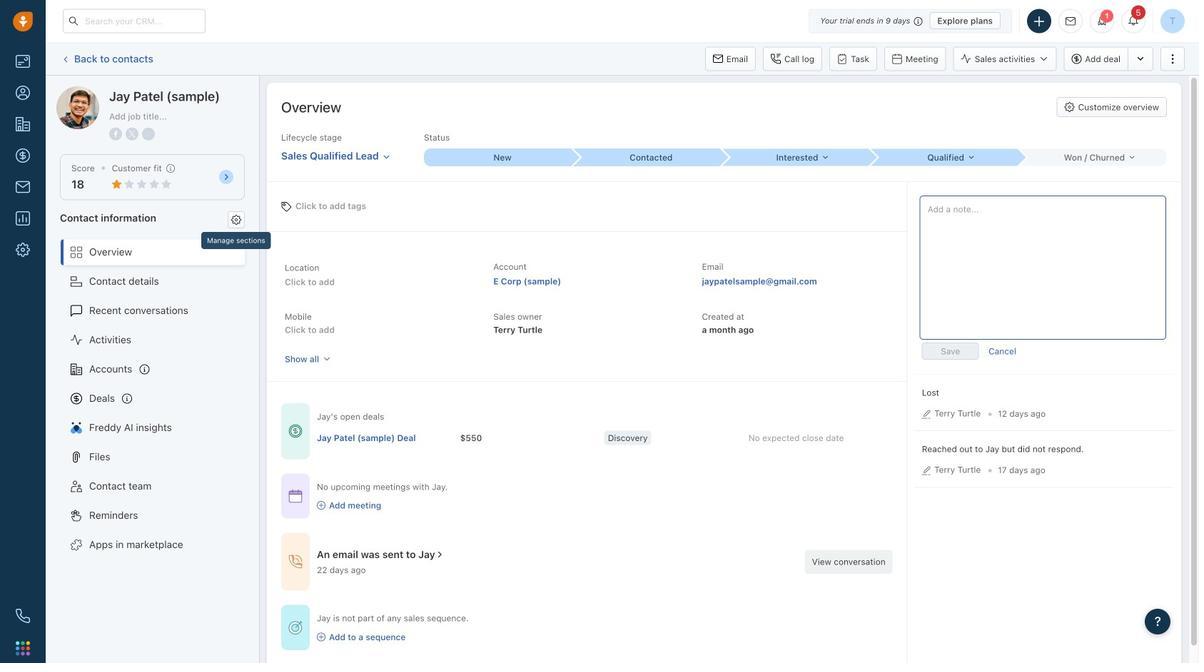 Task type: locate. For each thing, give the bounding box(es) containing it.
cell
[[317, 424, 460, 452]]

container_wx8msf4aqz5i3rn1 image
[[289, 489, 303, 503], [435, 550, 445, 560], [289, 621, 303, 635], [317, 633, 326, 642]]

mng settings image
[[231, 215, 241, 225]]

row
[[317, 424, 893, 452]]

tooltip
[[201, 232, 271, 253]]

2 vertical spatial container_wx8msf4aqz5i3rn1 image
[[289, 555, 303, 569]]

phone image
[[16, 609, 30, 623]]

container_wx8msf4aqz5i3rn1 image
[[289, 424, 303, 439], [317, 501, 326, 510], [289, 555, 303, 569]]

1 vertical spatial container_wx8msf4aqz5i3rn1 image
[[317, 501, 326, 510]]



Task type: describe. For each thing, give the bounding box(es) containing it.
freshworks switcher image
[[16, 642, 30, 656]]

Search your CRM... text field
[[63, 9, 206, 33]]

send email image
[[1066, 17, 1076, 26]]

0 vertical spatial container_wx8msf4aqz5i3rn1 image
[[289, 424, 303, 439]]

phone element
[[9, 602, 37, 631]]



